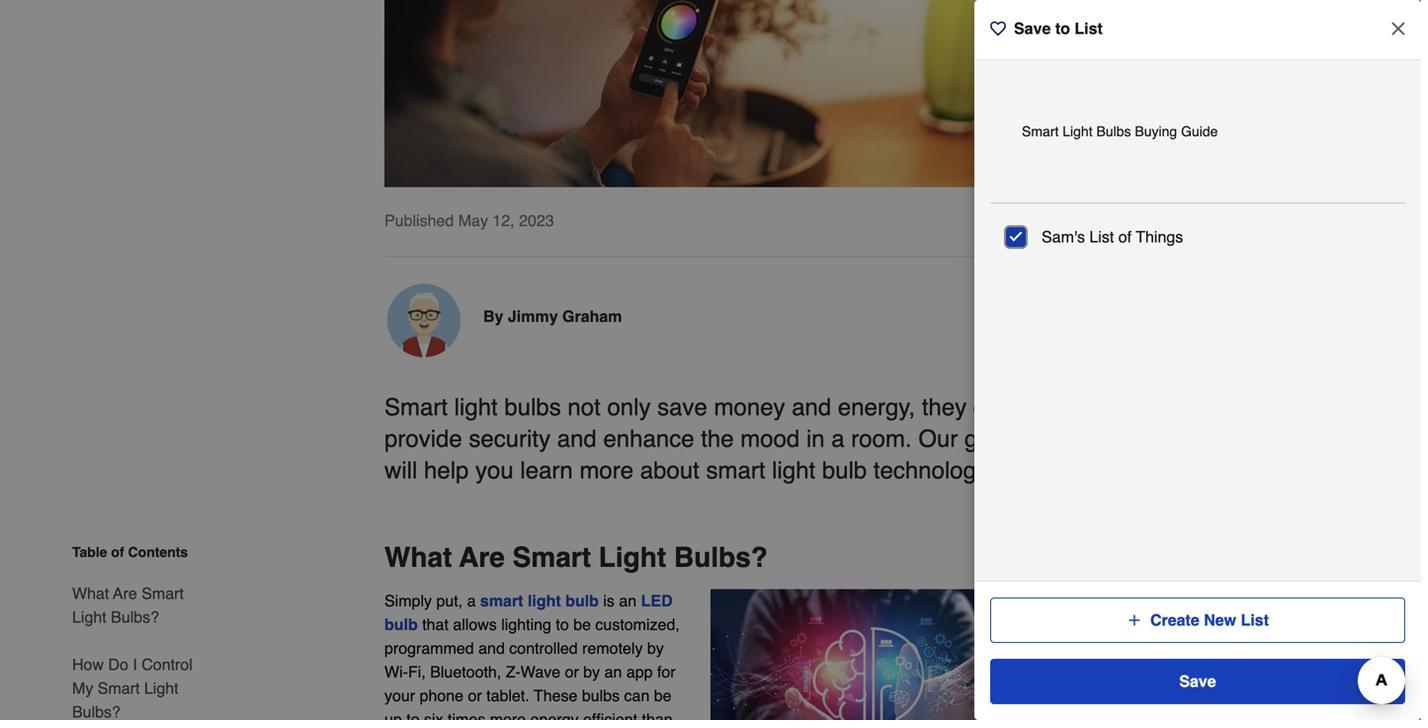 Task type: vqa. For each thing, say whether or not it's contained in the screenshot.
smart inside smart light bulbs not only save money and energy, they can provide security and enhance the mood in a room. our guide will help you learn more about smart light bulb technology.
yes



Task type: describe. For each thing, give the bounding box(es) containing it.
do
[[108, 656, 128, 674]]

1 vertical spatial of
[[111, 545, 124, 560]]

learn
[[520, 457, 573, 484]]

1 vertical spatial or
[[468, 687, 482, 705]]

1 horizontal spatial by
[[647, 640, 664, 658]]

save button
[[990, 659, 1405, 705]]

create new list button
[[990, 598, 1405, 643]]

six
[[424, 711, 443, 721]]

how do i control my smart light bulbs?
[[72, 656, 193, 721]]

0 vertical spatial an
[[619, 592, 637, 610]]

bulbs inside smart light bulbs not only save money and energy, they can provide security and enhance the mood in a room. our guide will help you learn more about smart light bulb technology.
[[504, 394, 561, 421]]

wi-
[[384, 663, 408, 682]]

plus image
[[1127, 613, 1143, 629]]

save for save to list
[[1014, 19, 1051, 38]]

in
[[806, 426, 825, 453]]

will
[[384, 457, 417, 484]]

2 horizontal spatial light
[[772, 457, 816, 484]]

smart light bulbs not only save money and energy, they can provide security and enhance the mood in a room. our guide will help you learn more about smart light bulb technology.
[[384, 394, 1023, 484]]

are inside the what are smart light bulbs?
[[113, 585, 137, 603]]

app
[[626, 663, 653, 682]]

bulb inside smart light bulbs not only save money and energy, they can provide security and enhance the mood in a room. our guide will help you learn more about smart light bulb technology.
[[822, 457, 867, 484]]

is
[[603, 592, 615, 610]]

can inside "that allows lighting to be customized, programmed and controlled remotely by wi-fi, bluetooth, z-wave or by an app for your phone or tablet. these bulbs can be up to six times more energy efficient"
[[624, 687, 650, 705]]

smart up the smart light bulb link
[[513, 542, 591, 574]]

smart inside how do i control my smart light bulbs?
[[98, 679, 140, 698]]

a inside smart light bulbs not only save money and energy, they can provide security and enhance the mood in a room. our guide will help you learn more about smart light bulb technology.
[[831, 426, 845, 453]]

0 horizontal spatial smart
[[480, 592, 523, 610]]

energy
[[530, 711, 579, 721]]

our
[[918, 426, 958, 453]]

published
[[384, 212, 454, 230]]

a woman adjusting the lighting with her smart phone. image
[[384, 0, 1037, 187]]

times
[[448, 711, 486, 721]]

your
[[384, 687, 415, 705]]

not
[[568, 394, 601, 421]]

guide
[[1181, 124, 1218, 139]]

save to list
[[1014, 19, 1103, 38]]

contents
[[128, 545, 188, 560]]

what are smart light bulbs? inside what are smart light bulbs? link
[[72, 585, 184, 627]]

help
[[424, 457, 469, 484]]

fi,
[[408, 663, 426, 682]]

enhance
[[603, 426, 694, 453]]

led bulb link
[[384, 592, 673, 634]]

1 horizontal spatial be
[[654, 687, 672, 705]]

mood
[[741, 426, 800, 453]]

jimmy graham image
[[384, 281, 464, 360]]

put,
[[436, 592, 463, 610]]

bluetooth,
[[430, 663, 501, 682]]

create
[[1150, 611, 1200, 630]]

jimmy
[[508, 308, 558, 326]]

0 horizontal spatial to
[[406, 711, 420, 721]]

that allows lighting to be customized, programmed and controlled remotely by wi-fi, bluetooth, z-wave or by an app for your phone or tablet. these bulbs can be up to six times more energy efficient 
[[384, 616, 682, 721]]

may
[[458, 212, 488, 230]]

by jimmy graham
[[483, 308, 622, 326]]

smart light bulbs buying guide
[[1022, 124, 1218, 139]]

simply put, a smart light bulb is an
[[384, 592, 641, 610]]

bulbs
[[1097, 124, 1131, 139]]

12,
[[493, 212, 515, 230]]

they
[[922, 394, 967, 421]]

sam's list of things
[[1042, 228, 1183, 246]]

how do i control my smart light bulbs? link
[[72, 641, 205, 721]]

remotely
[[582, 640, 643, 658]]

heart outline image
[[1011, 212, 1027, 234]]

0 vertical spatial light
[[454, 394, 498, 421]]

lighting
[[501, 616, 551, 634]]

smart inside smart light bulbs not only save money and energy, they can provide security and enhance the mood in a room. our guide will help you learn more about smart light bulb technology.
[[384, 394, 448, 421]]

allows
[[453, 616, 497, 634]]

smart inside the what are smart light bulbs?
[[142, 585, 184, 603]]

provide
[[384, 426, 462, 453]]

bulbs? inside how do i control my smart light bulbs?
[[72, 703, 121, 721]]

my
[[72, 679, 93, 698]]

things
[[1136, 228, 1183, 246]]

light left bulbs
[[1063, 124, 1093, 139]]

technology.
[[874, 457, 993, 484]]

1 vertical spatial a
[[467, 592, 476, 610]]

sam's
[[1042, 228, 1085, 246]]



Task type: locate. For each thing, give the bounding box(es) containing it.
1 horizontal spatial to
[[556, 616, 569, 634]]

are down table of contents
[[113, 585, 137, 603]]

1 vertical spatial by
[[583, 663, 600, 682]]

2 vertical spatial bulb
[[384, 616, 418, 634]]

to
[[1055, 19, 1070, 38], [556, 616, 569, 634], [406, 711, 420, 721]]

efficient
[[583, 711, 638, 721]]

0 horizontal spatial light
[[454, 394, 498, 421]]

1 horizontal spatial bulb
[[565, 592, 599, 610]]

0 horizontal spatial be
[[573, 616, 591, 634]]

1 vertical spatial what
[[72, 585, 109, 603]]

light inside the what are smart light bulbs?
[[72, 608, 106, 627]]

light
[[1063, 124, 1093, 139], [599, 542, 666, 574], [72, 608, 106, 627], [144, 679, 178, 698]]

be up remotely
[[573, 616, 591, 634]]

0 vertical spatial can
[[973, 394, 1012, 421]]

simply
[[384, 592, 432, 610]]

smart
[[706, 457, 765, 484], [480, 592, 523, 610]]

list right sam's
[[1090, 228, 1114, 246]]

1 vertical spatial can
[[624, 687, 650, 705]]

more down enhance
[[580, 457, 634, 484]]

i
[[133, 656, 137, 674]]

light
[[454, 394, 498, 421], [772, 457, 816, 484], [528, 592, 561, 610]]

save
[[657, 394, 707, 421]]

list right the new
[[1241, 611, 1269, 630]]

0 vertical spatial bulb
[[822, 457, 867, 484]]

for
[[657, 663, 676, 682]]

light down in
[[772, 457, 816, 484]]

a
[[831, 426, 845, 453], [467, 592, 476, 610]]

customized,
[[595, 616, 680, 634]]

0 vertical spatial be
[[573, 616, 591, 634]]

up
[[384, 711, 402, 721]]

0 horizontal spatial of
[[111, 545, 124, 560]]

2 vertical spatial bulbs?
[[72, 703, 121, 721]]

to right up
[[406, 711, 420, 721]]

0 horizontal spatial what
[[72, 585, 109, 603]]

save down create new list "button"
[[1179, 673, 1216, 691]]

0 horizontal spatial a
[[467, 592, 476, 610]]

1 horizontal spatial save
[[1179, 673, 1216, 691]]

bulb
[[822, 457, 867, 484], [565, 592, 599, 610], [384, 616, 418, 634]]

bulb left is
[[565, 592, 599, 610]]

list right heart outline image
[[1075, 19, 1103, 38]]

what are smart light bulbs?
[[384, 542, 768, 574], [72, 585, 184, 627]]

and for controlled
[[479, 640, 505, 658]]

be down for on the bottom left
[[654, 687, 672, 705]]

light inside how do i control my smart light bulbs?
[[144, 679, 178, 698]]

led
[[641, 592, 673, 610]]

light up lighting
[[528, 592, 561, 610]]

phone
[[420, 687, 464, 705]]

smart down the do
[[98, 679, 140, 698]]

you
[[475, 457, 514, 484]]

1 vertical spatial and
[[557, 426, 597, 453]]

an right is
[[619, 592, 637, 610]]

more inside "that allows lighting to be customized, programmed and controlled remotely by wi-fi, bluetooth, z-wave or by an app for your phone or tablet. these bulbs can be up to six times more energy efficient"
[[490, 711, 526, 721]]

an down remotely
[[604, 663, 622, 682]]

that
[[422, 616, 449, 634]]

smart
[[1022, 124, 1059, 139], [384, 394, 448, 421], [513, 542, 591, 574], [142, 585, 184, 603], [98, 679, 140, 698]]

security
[[469, 426, 551, 453]]

wave
[[521, 663, 561, 682]]

save inside button
[[1179, 673, 1216, 691]]

what are smart light bulbs? link
[[72, 570, 205, 641]]

1 horizontal spatial and
[[557, 426, 597, 453]]

1 vertical spatial to
[[556, 616, 569, 634]]

0 horizontal spatial are
[[113, 585, 137, 603]]

1 vertical spatial be
[[654, 687, 672, 705]]

1 horizontal spatial can
[[973, 394, 1012, 421]]

to up the controlled
[[556, 616, 569, 634]]

0 horizontal spatial by
[[583, 663, 600, 682]]

2 vertical spatial list
[[1241, 611, 1269, 630]]

what inside the what are smart light bulbs?
[[72, 585, 109, 603]]

1 vertical spatial smart
[[480, 592, 523, 610]]

bulb down in
[[822, 457, 867, 484]]

0 vertical spatial what are smart light bulbs?
[[384, 542, 768, 574]]

these
[[534, 687, 578, 705]]

and down not
[[557, 426, 597, 453]]

a right in
[[831, 426, 845, 453]]

an artistic rendering of a smart bulb with a set of hands surrounding it. image
[[711, 590, 1037, 721]]

smart down contents
[[142, 585, 184, 603]]

room.
[[851, 426, 912, 453]]

0 horizontal spatial or
[[468, 687, 482, 705]]

0 horizontal spatial bulbs
[[504, 394, 561, 421]]

save right heart outline image
[[1014, 19, 1051, 38]]

can down app
[[624, 687, 650, 705]]

1 horizontal spatial are
[[459, 542, 505, 574]]

1 horizontal spatial light
[[528, 592, 561, 610]]

more down tablet.
[[490, 711, 526, 721]]

2 horizontal spatial bulb
[[822, 457, 867, 484]]

0 vertical spatial what
[[384, 542, 452, 574]]

0 vertical spatial a
[[831, 426, 845, 453]]

light up is
[[599, 542, 666, 574]]

are
[[459, 542, 505, 574], [113, 585, 137, 603]]

0 horizontal spatial save
[[1014, 19, 1051, 38]]

0 horizontal spatial bulb
[[384, 616, 418, 634]]

z-
[[506, 663, 521, 682]]

to right heart outline image
[[1055, 19, 1070, 38]]

list
[[1075, 19, 1103, 38], [1090, 228, 1114, 246], [1241, 611, 1269, 630]]

the
[[701, 426, 734, 453]]

close image
[[1389, 19, 1408, 39]]

of
[[1119, 228, 1132, 246], [111, 545, 124, 560]]

0 vertical spatial smart
[[706, 457, 765, 484]]

a right put,
[[467, 592, 476, 610]]

an inside "that allows lighting to be customized, programmed and controlled remotely by wi-fi, bluetooth, z-wave or by an app for your phone or tablet. these bulbs can be up to six times more energy efficient"
[[604, 663, 622, 682]]

controlled
[[509, 640, 578, 658]]

0 vertical spatial more
[[580, 457, 634, 484]]

2 vertical spatial and
[[479, 640, 505, 658]]

and up in
[[792, 394, 831, 421]]

bulbs up efficient
[[582, 687, 620, 705]]

light down "control" on the left
[[144, 679, 178, 698]]

by
[[483, 308, 504, 326]]

of left things
[[1119, 228, 1132, 246]]

1 horizontal spatial what
[[384, 542, 452, 574]]

1 horizontal spatial bulbs
[[582, 687, 620, 705]]

2 vertical spatial light
[[528, 592, 561, 610]]

1 horizontal spatial more
[[580, 457, 634, 484]]

by
[[647, 640, 664, 658], [583, 663, 600, 682]]

0 horizontal spatial more
[[490, 711, 526, 721]]

0 vertical spatial bulbs?
[[674, 542, 768, 574]]

1 horizontal spatial what are smart light bulbs?
[[384, 542, 768, 574]]

what are smart light bulbs? up is
[[384, 542, 768, 574]]

smart up lighting
[[480, 592, 523, 610]]

can up guide
[[973, 394, 1012, 421]]

buying
[[1135, 124, 1177, 139]]

0 horizontal spatial can
[[624, 687, 650, 705]]

light up security
[[454, 394, 498, 421]]

and inside "that allows lighting to be customized, programmed and controlled remotely by wi-fi, bluetooth, z-wave or by an app for your phone or tablet. these bulbs can be up to six times more energy efficient"
[[479, 640, 505, 658]]

bulb inside led bulb
[[384, 616, 418, 634]]

more inside smart light bulbs not only save money and energy, they can provide security and enhance the mood in a room. our guide will help you learn more about smart light bulb technology.
[[580, 457, 634, 484]]

or up times
[[468, 687, 482, 705]]

2023
[[519, 212, 554, 230]]

0 horizontal spatial and
[[479, 640, 505, 658]]

tablet.
[[486, 687, 530, 705]]

bulbs? inside the what are smart light bulbs?
[[111, 608, 159, 627]]

bulbs inside "that allows lighting to be customized, programmed and controlled remotely by wi-fi, bluetooth, z-wave or by an app for your phone or tablet. these bulbs can be up to six times more energy efficient"
[[582, 687, 620, 705]]

1 vertical spatial an
[[604, 663, 622, 682]]

table of contents
[[72, 545, 188, 560]]

create new list
[[1150, 611, 1269, 630]]

1 vertical spatial bulbs?
[[111, 608, 159, 627]]

about
[[640, 457, 700, 484]]

1 vertical spatial more
[[490, 711, 526, 721]]

1 horizontal spatial a
[[831, 426, 845, 453]]

are up simply put, a smart light bulb is an
[[459, 542, 505, 574]]

how
[[72, 656, 104, 674]]

smart down the
[[706, 457, 765, 484]]

what down table
[[72, 585, 109, 603]]

control
[[142, 656, 193, 674]]

0 vertical spatial bulbs
[[504, 394, 561, 421]]

list inside "button"
[[1241, 611, 1269, 630]]

list for create new list
[[1241, 611, 1269, 630]]

0 vertical spatial are
[[459, 542, 505, 574]]

1 horizontal spatial smart
[[706, 457, 765, 484]]

money
[[714, 394, 785, 421]]

by down remotely
[[583, 663, 600, 682]]

only
[[607, 394, 651, 421]]

1 vertical spatial what are smart light bulbs?
[[72, 585, 184, 627]]

1 vertical spatial are
[[113, 585, 137, 603]]

0 vertical spatial of
[[1119, 228, 1132, 246]]

energy,
[[838, 394, 915, 421]]

and down allows
[[479, 640, 505, 658]]

be
[[573, 616, 591, 634], [654, 687, 672, 705]]

an
[[619, 592, 637, 610], [604, 663, 622, 682]]

0 vertical spatial save
[[1014, 19, 1051, 38]]

bulb down simply
[[384, 616, 418, 634]]

can inside smart light bulbs not only save money and energy, they can provide security and enhance the mood in a room. our guide will help you learn more about smart light bulb technology.
[[973, 394, 1012, 421]]

heart outline image
[[990, 21, 1006, 37]]

table of contents element
[[56, 543, 205, 721]]

0 vertical spatial or
[[565, 663, 579, 682]]

smart inside smart light bulbs not only save money and energy, they can provide security and enhance the mood in a room. our guide will help you learn more about smart light bulb technology.
[[706, 457, 765, 484]]

0 horizontal spatial what are smart light bulbs?
[[72, 585, 184, 627]]

by up for on the bottom left
[[647, 640, 664, 658]]

guide
[[965, 426, 1023, 453]]

programmed
[[384, 640, 474, 658]]

graham
[[562, 308, 622, 326]]

what are smart light bulbs? down table of contents
[[72, 585, 184, 627]]

new
[[1204, 611, 1237, 630]]

smart light bulb link
[[480, 592, 599, 610]]

2 vertical spatial to
[[406, 711, 420, 721]]

led bulb
[[384, 592, 673, 634]]

save for save
[[1179, 673, 1216, 691]]

bulbs
[[504, 394, 561, 421], [582, 687, 620, 705]]

table
[[72, 545, 107, 560]]

and for energy,
[[792, 394, 831, 421]]

1 vertical spatial list
[[1090, 228, 1114, 246]]

light up how
[[72, 608, 106, 627]]

smart up "provide"
[[384, 394, 448, 421]]

1 vertical spatial light
[[772, 457, 816, 484]]

1 vertical spatial bulbs
[[582, 687, 620, 705]]

1 horizontal spatial of
[[1119, 228, 1132, 246]]

or up these
[[565, 663, 579, 682]]

1 vertical spatial bulb
[[565, 592, 599, 610]]

1 horizontal spatial or
[[565, 663, 579, 682]]

2 horizontal spatial and
[[792, 394, 831, 421]]

bulbs?
[[674, 542, 768, 574], [111, 608, 159, 627], [72, 703, 121, 721]]

list for save to list
[[1075, 19, 1103, 38]]

of right table
[[111, 545, 124, 560]]

what up simply
[[384, 542, 452, 574]]

2 horizontal spatial to
[[1055, 19, 1070, 38]]

and
[[792, 394, 831, 421], [557, 426, 597, 453], [479, 640, 505, 658]]

save
[[1014, 19, 1051, 38], [1179, 673, 1216, 691]]

smart left bulbs
[[1022, 124, 1059, 139]]

0 vertical spatial and
[[792, 394, 831, 421]]

0 vertical spatial list
[[1075, 19, 1103, 38]]

published may 12, 2023
[[384, 212, 554, 230]]

more
[[580, 457, 634, 484], [490, 711, 526, 721]]

0 vertical spatial by
[[647, 640, 664, 658]]

bulbs up security
[[504, 394, 561, 421]]

0 vertical spatial to
[[1055, 19, 1070, 38]]

1 vertical spatial save
[[1179, 673, 1216, 691]]



